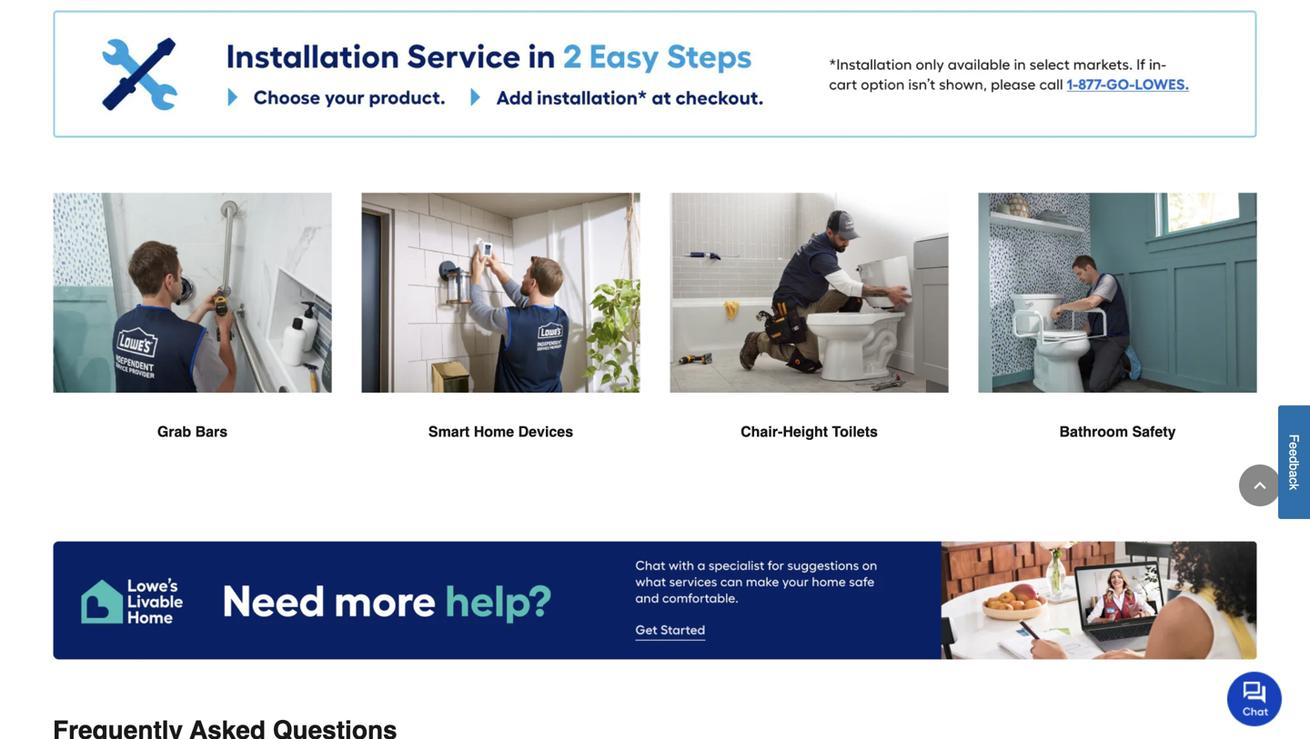 Task type: locate. For each thing, give the bounding box(es) containing it.
a lowe's independent service provider installing a grab bar to a toilet. image
[[978, 193, 1258, 394]]

k
[[1287, 484, 1302, 491]]

2 e from the top
[[1287, 450, 1302, 457]]

grab
[[157, 424, 191, 440]]

bathroom
[[1060, 424, 1129, 440]]

e up d
[[1287, 442, 1302, 450]]

a
[[1287, 471, 1302, 478]]

chevron up image
[[1251, 477, 1270, 495]]

chat with a specialist for suggestions on what services can make your home safe and comfortable. image
[[53, 541, 1258, 660]]

f e e d b a c k
[[1287, 435, 1302, 491]]

f e e d b a c k button
[[1279, 406, 1311, 520]]

home
[[474, 424, 514, 440]]

chair-height toilets link
[[670, 193, 949, 487]]

bars
[[195, 424, 228, 440]]

e up b
[[1287, 450, 1302, 457]]

height
[[783, 424, 828, 440]]

toilets
[[832, 424, 878, 440]]

f
[[1287, 435, 1302, 442]]

a lowe's independent service provider installing a smart home device by a home's front door. image
[[361, 193, 641, 394]]

chair-height toilets
[[741, 424, 878, 440]]

e
[[1287, 442, 1302, 450], [1287, 450, 1302, 457]]

b
[[1287, 464, 1302, 471]]

safety
[[1133, 424, 1176, 440]]

grab bars
[[157, 424, 228, 440]]

1 e from the top
[[1287, 442, 1302, 450]]

smart home devices
[[429, 424, 573, 440]]

bathroom safety link
[[978, 193, 1258, 487]]



Task type: vqa. For each thing, say whether or not it's contained in the screenshot.
scroll to top element
yes



Task type: describe. For each thing, give the bounding box(es) containing it.
bathroom safety
[[1060, 424, 1176, 440]]

smart
[[429, 424, 470, 440]]

installation service in 2 easy steps. image
[[53, 10, 1258, 138]]

a lowe's independent service provider installing a chair-height toilet. image
[[670, 193, 949, 394]]

chair-
[[741, 424, 783, 440]]

grab bars link
[[53, 193, 332, 487]]

d
[[1287, 457, 1302, 464]]

devices
[[518, 424, 573, 440]]

a lowe's independent service provider installing a grab bar in a shower. image
[[53, 193, 332, 394]]

scroll to top element
[[1240, 465, 1282, 507]]

chat invite button image
[[1228, 672, 1283, 727]]

smart home devices link
[[361, 193, 641, 487]]

c
[[1287, 478, 1302, 484]]



